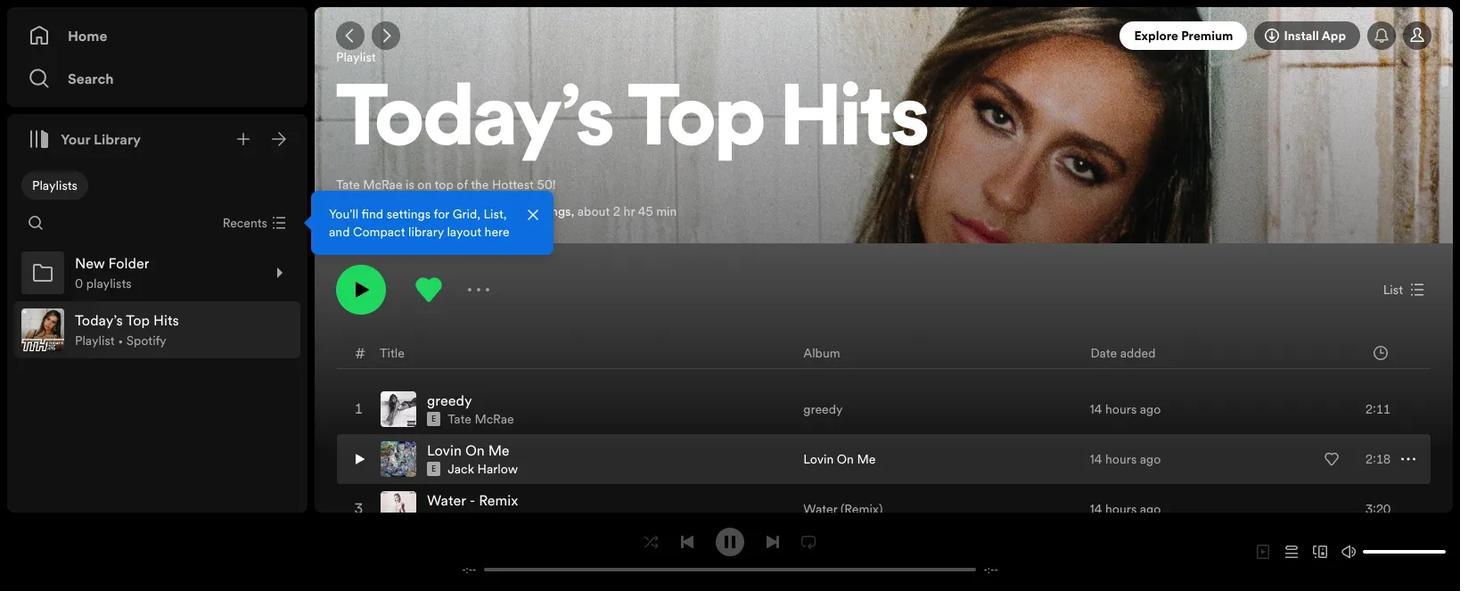 Task type: locate. For each thing, give the bounding box(es) containing it.
0 horizontal spatial mcrae
[[363, 176, 403, 194]]

spotify image
[[336, 201, 358, 222]]

3 14 from the top
[[1090, 500, 1102, 518]]

spotify up compact
[[361, 203, 403, 220]]

1 explicit element from the top
[[427, 412, 441, 426]]

greedy link
[[427, 391, 472, 410], [804, 400, 843, 418]]

ago
[[1140, 400, 1161, 418], [1140, 450, 1161, 468], [1140, 500, 1161, 518]]

1 vertical spatial 14
[[1090, 450, 1102, 468]]

2 hours from the top
[[1106, 450, 1137, 468]]

travis
[[456, 510, 489, 528]]

e inside lovin on me e
[[432, 464, 436, 474]]

0 vertical spatial 14
[[1090, 400, 1102, 418]]

1 14 hours ago from the top
[[1090, 400, 1161, 418]]

34,473,143 likes
[[416, 203, 507, 220]]

1 e from the top
[[432, 414, 436, 425]]

explicit element up lovin on me cell
[[427, 412, 441, 426]]

mcrae inside greedy cell
[[475, 410, 514, 428]]

lovin inside lovin on me e
[[427, 441, 462, 460]]

1 14 from the top
[[1090, 400, 1102, 418]]

2 vertical spatial 14
[[1090, 500, 1102, 518]]

playlists
[[32, 177, 78, 194]]

1 horizontal spatial -:--
[[984, 563, 998, 576]]

0 horizontal spatial greedy link
[[427, 391, 472, 410]]

hours for lovin
[[1106, 450, 1137, 468]]

explore premium button
[[1120, 21, 1248, 50]]

travis scott link
[[456, 510, 522, 528]]

1 vertical spatial ago
[[1140, 450, 1161, 468]]

Playlists checkbox
[[21, 171, 88, 200]]

on inside lovin on me e
[[465, 441, 485, 460]]

grid,
[[453, 205, 480, 223]]

0
[[75, 275, 83, 292]]

hours for greedy
[[1106, 400, 1137, 418]]

0 vertical spatial spotify
[[361, 203, 403, 220]]

0 vertical spatial mcrae
[[363, 176, 403, 194]]

tate for tate mcrae is on top of the hottest 50!
[[336, 176, 360, 194]]

0 horizontal spatial playlist
[[75, 332, 115, 349]]

lovin on me
[[804, 450, 876, 468]]

45
[[638, 203, 653, 220]]

2 e from the top
[[432, 464, 436, 474]]

explicit element inside lovin on me cell
[[427, 462, 441, 476]]

tate mcrae is on top of the hottest 50!
[[336, 176, 556, 194]]

0 horizontal spatial tate
[[336, 176, 360, 194]]

explicit element
[[427, 412, 441, 426], [427, 462, 441, 476]]

next image
[[766, 534, 780, 549]]

1 horizontal spatial playlist
[[336, 48, 376, 66]]

14 hours ago for lovin
[[1090, 450, 1161, 468]]

- inside water - remix tyla , travis scott
[[470, 491, 475, 510]]

1 vertical spatial spotify
[[126, 332, 166, 349]]

1 vertical spatial explicit element
[[427, 462, 441, 476]]

0 horizontal spatial :-
[[466, 563, 473, 576]]

playlists
[[86, 275, 132, 292]]

1 vertical spatial 14 hours ago
[[1090, 450, 1161, 468]]

date
[[1091, 344, 1117, 362]]

e left jack
[[432, 464, 436, 474]]

, left about
[[571, 203, 574, 220]]

2:18 cell
[[1325, 435, 1416, 483]]

playlist
[[336, 48, 376, 66], [75, 332, 115, 349]]

1 vertical spatial e
[[432, 464, 436, 474]]

water
[[427, 491, 466, 510], [804, 500, 838, 518]]

disable repeat image
[[802, 534, 816, 549]]

2 vertical spatial 14 hours ago
[[1090, 500, 1161, 518]]

None search field
[[21, 209, 50, 237]]

greedy
[[427, 391, 472, 410], [804, 400, 843, 418]]

me down tate mcrae link
[[488, 441, 510, 460]]

greedy link up lovin on me
[[804, 400, 843, 418]]

, left travis
[[450, 510, 453, 528]]

tate inside greedy cell
[[448, 410, 472, 428]]

greedy link up lovin on me cell
[[427, 391, 472, 410]]

mcrae for tate mcrae
[[475, 410, 514, 428]]

spotify right •
[[126, 332, 166, 349]]

me for lovin on me
[[857, 450, 876, 468]]

lovin down greedy cell
[[427, 441, 462, 460]]

hours
[[1106, 400, 1137, 418], [1106, 450, 1137, 468], [1106, 500, 1137, 518]]

search in your library image
[[29, 216, 43, 230]]

0 playlists
[[75, 275, 132, 292]]

14 hours ago inside lovin on me row
[[1090, 450, 1161, 468]]

1 vertical spatial ,
[[450, 510, 453, 528]]

e up lovin on me cell
[[432, 414, 436, 425]]

tate up spotify icon
[[336, 176, 360, 194]]

today's
[[336, 80, 614, 166]]

mcrae right greedy e
[[475, 410, 514, 428]]

main element
[[7, 7, 554, 513]]

14 inside lovin on me row
[[1090, 450, 1102, 468]]

1 horizontal spatial :-
[[988, 563, 994, 576]]

14 for greedy
[[1090, 400, 1102, 418]]

lovin on me link
[[427, 441, 510, 460], [804, 450, 876, 468]]

0 horizontal spatial me
[[488, 441, 510, 460]]

0 vertical spatial explicit element
[[427, 412, 441, 426]]

0 vertical spatial tate
[[336, 176, 360, 194]]

playlist down go back "image"
[[336, 48, 376, 66]]

home link
[[29, 18, 286, 53]]

group containing playlist
[[14, 301, 300, 358]]

explore premium
[[1134, 27, 1233, 45]]

1 vertical spatial mcrae
[[475, 410, 514, 428]]

list item inside main element
[[14, 301, 300, 358]]

playlist left •
[[75, 332, 115, 349]]

top
[[628, 80, 765, 166]]

me
[[488, 441, 510, 460], [857, 450, 876, 468]]

0 horizontal spatial spotify
[[126, 332, 166, 349]]

hours inside lovin on me row
[[1106, 450, 1137, 468]]

remix
[[479, 491, 518, 510]]

layout
[[447, 223, 482, 241]]

0 vertical spatial ago
[[1140, 400, 1161, 418]]

2 explicit element from the top
[[427, 462, 441, 476]]

playlist • spotify
[[75, 332, 166, 349]]

lovin for lovin on me
[[804, 450, 834, 468]]

0 horizontal spatial greedy
[[427, 391, 472, 410]]

scott
[[492, 510, 522, 528]]

0 vertical spatial ,
[[571, 203, 574, 220]]

2 14 hours ago from the top
[[1090, 450, 1161, 468]]

0 vertical spatial e
[[432, 414, 436, 425]]

likes
[[482, 203, 507, 220]]

jack harlow
[[448, 460, 518, 478]]

playlist inside group
[[75, 332, 115, 349]]

jack
[[448, 460, 474, 478]]

greedy up lovin on me cell
[[427, 391, 472, 410]]

2:11 cell
[[1325, 385, 1416, 433]]

water inside water - remix tyla , travis scott
[[427, 491, 466, 510]]

mcrae
[[363, 176, 403, 194], [475, 410, 514, 428]]

3 hours from the top
[[1106, 500, 1137, 518]]

list item containing playlist
[[14, 301, 300, 358]]

spotify
[[361, 203, 403, 220], [126, 332, 166, 349]]

find
[[362, 205, 383, 223]]

you'll find settings for grid, list, and compact library layout here dialog
[[311, 191, 554, 255]]

mcrae up the spotify link
[[363, 176, 403, 194]]

1 horizontal spatial lovin
[[804, 450, 834, 468]]

greedy e
[[427, 391, 472, 425]]

explicit element inside greedy cell
[[427, 412, 441, 426]]

2 14 from the top
[[1090, 450, 1102, 468]]

1 horizontal spatial spotify
[[361, 203, 403, 220]]

what's new image
[[1375, 29, 1389, 43]]

0 horizontal spatial -:--
[[462, 563, 477, 576]]

2 vertical spatial ago
[[1140, 500, 1161, 518]]

1 horizontal spatial on
[[837, 450, 854, 468]]

14 hours ago
[[1090, 400, 1161, 418], [1090, 450, 1161, 468], [1090, 500, 1161, 518]]

lovin
[[427, 441, 462, 460], [804, 450, 834, 468]]

greedy inside cell
[[427, 391, 472, 410]]

you'll find settings for grid, list, and compact library layout here
[[329, 205, 510, 241]]

1 ago from the top
[[1140, 400, 1161, 418]]

lovin up water (remix) link
[[804, 450, 834, 468]]

group
[[14, 301, 300, 358]]

pause image
[[723, 534, 737, 549]]

1 horizontal spatial greedy
[[804, 400, 843, 418]]

enable shuffle image
[[645, 534, 659, 549]]

1 horizontal spatial me
[[857, 450, 876, 468]]

lovin on me cell
[[381, 435, 525, 483]]

# column header
[[355, 337, 366, 368]]

previous image
[[680, 534, 695, 549]]

tate up lovin on me e
[[448, 410, 472, 428]]

water - remix link
[[427, 491, 518, 510]]

recents
[[223, 214, 267, 232]]

you'll
[[329, 205, 359, 223]]

on
[[465, 441, 485, 460], [837, 450, 854, 468]]

0 vertical spatial hours
[[1106, 400, 1137, 418]]

me up (remix)
[[857, 450, 876, 468]]

0 vertical spatial 14 hours ago
[[1090, 400, 1161, 418]]

14
[[1090, 400, 1102, 418], [1090, 450, 1102, 468], [1090, 500, 1102, 518]]

1 vertical spatial tate
[[448, 410, 472, 428]]

ago inside lovin on me row
[[1140, 450, 1161, 468]]

playlist for playlist • spotify
[[75, 332, 115, 349]]

0 horizontal spatial lovin
[[427, 441, 462, 460]]

greedy for greedy e
[[427, 391, 472, 410]]

tate mcrae link
[[448, 410, 514, 428]]

3:20
[[1366, 500, 1391, 518]]

ago for lovin
[[1140, 450, 1161, 468]]

1 horizontal spatial water
[[804, 500, 838, 518]]

today's top hits grid
[[316, 336, 1452, 591]]

#
[[355, 343, 366, 363]]

e
[[432, 414, 436, 425], [432, 464, 436, 474]]

tate
[[336, 176, 360, 194], [448, 410, 472, 428]]

2 :- from the left
[[988, 563, 994, 576]]

0 horizontal spatial ,
[[450, 510, 453, 528]]

1 horizontal spatial tate
[[448, 410, 472, 428]]

0 horizontal spatial on
[[465, 441, 485, 460]]

your library button
[[21, 121, 148, 157]]

list,
[[484, 205, 507, 223]]

1 horizontal spatial ,
[[571, 203, 574, 220]]

about
[[578, 203, 610, 220]]

0 vertical spatial playlist
[[336, 48, 376, 66]]

2 vertical spatial hours
[[1106, 500, 1137, 518]]

water (remix)
[[804, 500, 883, 518]]

none search field inside main element
[[21, 209, 50, 237]]

me inside lovin on me e
[[488, 441, 510, 460]]

-
[[470, 491, 475, 510], [462, 563, 466, 576], [473, 563, 477, 576], [984, 563, 988, 576], [994, 563, 998, 576]]

added
[[1120, 344, 1156, 362]]

0 horizontal spatial water
[[427, 491, 466, 510]]

50
[[519, 203, 535, 220]]

1 hours from the top
[[1106, 400, 1137, 418]]

harlow
[[477, 460, 518, 478]]

1 horizontal spatial lovin on me link
[[804, 450, 876, 468]]

greedy up lovin on me
[[804, 400, 843, 418]]

1 horizontal spatial mcrae
[[475, 410, 514, 428]]

duration element
[[1374, 346, 1388, 360]]

duration image
[[1374, 346, 1388, 360]]

2
[[613, 203, 621, 220]]

,
[[571, 203, 574, 220], [450, 510, 453, 528]]

3 14 hours ago from the top
[[1090, 500, 1161, 518]]

1 vertical spatial hours
[[1106, 450, 1137, 468]]

explicit element left jack
[[427, 462, 441, 476]]

search
[[68, 69, 114, 88]]

34,473,143
[[416, 203, 479, 220]]

1 vertical spatial playlist
[[75, 332, 115, 349]]

list item
[[14, 301, 300, 358]]

2 ago from the top
[[1140, 450, 1161, 468]]



Task type: describe. For each thing, give the bounding box(es) containing it.
premium
[[1181, 27, 1233, 45]]

0 playlists group
[[14, 244, 300, 301]]

hits
[[781, 80, 929, 166]]

Recents, List view field
[[208, 209, 297, 237]]

songs
[[538, 203, 571, 220]]

50!
[[537, 176, 556, 194]]

is
[[406, 176, 414, 194]]

go forward image
[[379, 29, 393, 43]]

your
[[61, 129, 90, 149]]

app
[[1322, 27, 1346, 45]]

library
[[408, 223, 444, 241]]

, inside water - remix tyla , travis scott
[[450, 510, 453, 528]]

lovin for lovin on me e
[[427, 441, 462, 460]]

your library
[[61, 129, 141, 149]]

3 ago from the top
[[1140, 500, 1161, 518]]

search link
[[29, 61, 286, 96]]

group inside main element
[[14, 301, 300, 358]]

on
[[418, 176, 432, 194]]

tyla
[[427, 510, 450, 528]]

water - remix cell
[[381, 485, 529, 533]]

title
[[380, 344, 405, 362]]

0 horizontal spatial lovin on me link
[[427, 441, 510, 460]]

2:11
[[1366, 400, 1391, 418]]

home
[[68, 26, 107, 45]]

top bar and user menu element
[[315, 7, 1453, 64]]

on for lovin on me
[[837, 450, 854, 468]]

water for (remix)
[[804, 500, 838, 518]]

list
[[1383, 281, 1403, 299]]

install app link
[[1255, 21, 1361, 50]]

water for -
[[427, 491, 466, 510]]

playlist for playlist
[[336, 48, 376, 66]]

tyla link
[[427, 510, 450, 528]]

volume high image
[[1342, 545, 1356, 559]]

greedy for greedy
[[804, 400, 843, 418]]

on for lovin on me e
[[465, 441, 485, 460]]

# row
[[337, 337, 1431, 369]]

ago for greedy
[[1140, 400, 1161, 418]]

50 songs , about 2 hr 45 min
[[519, 203, 677, 220]]

explicit element for lovin on me
[[427, 462, 441, 476]]

tate for tate mcrae
[[448, 410, 472, 428]]

library
[[94, 129, 141, 149]]

install
[[1284, 27, 1319, 45]]

2:18
[[1366, 450, 1391, 468]]

•
[[118, 332, 123, 349]]

explicit element for greedy
[[427, 412, 441, 426]]

album
[[803, 344, 840, 362]]

here
[[485, 223, 510, 241]]

settings
[[387, 205, 431, 223]]

connect to a device image
[[1313, 545, 1327, 559]]

explore
[[1134, 27, 1179, 45]]

Disable repeat checkbox
[[794, 527, 823, 556]]

greedy cell
[[381, 385, 521, 433]]

min
[[656, 203, 677, 220]]

lovin on me row
[[337, 434, 1431, 484]]

spotify link
[[361, 203, 403, 220]]

date added
[[1091, 344, 1156, 362]]

water (remix) link
[[804, 500, 883, 518]]

14 hours ago for greedy
[[1090, 400, 1161, 418]]

install app
[[1284, 27, 1346, 45]]

e inside greedy e
[[432, 414, 436, 425]]

jack harlow link
[[448, 460, 518, 478]]

1 :- from the left
[[466, 563, 473, 576]]

today's top hits
[[336, 80, 929, 166]]

and
[[329, 223, 350, 241]]

3:20 cell
[[1325, 485, 1416, 533]]

List button
[[1376, 276, 1432, 304]]

water - remix tyla , travis scott
[[427, 491, 522, 528]]

2 -:-- from the left
[[984, 563, 998, 576]]

me for lovin on me e
[[488, 441, 510, 460]]

spotify inside group
[[126, 332, 166, 349]]

go back image
[[343, 29, 358, 43]]

lovin on me e
[[427, 441, 510, 474]]

1 -:-- from the left
[[462, 563, 477, 576]]

tate mcrae
[[448, 410, 514, 428]]

1 horizontal spatial greedy link
[[804, 400, 843, 418]]

(remix)
[[841, 500, 883, 518]]

14 for lovin
[[1090, 450, 1102, 468]]

play lovin on me by jack harlow image
[[352, 449, 366, 470]]

the
[[471, 176, 489, 194]]

top
[[435, 176, 454, 194]]

mcrae for tate mcrae is on top of the hottest 50!
[[363, 176, 403, 194]]

hottest
[[492, 176, 534, 194]]

player controls element
[[441, 527, 1019, 576]]

of
[[457, 176, 468, 194]]

hr
[[624, 203, 635, 220]]

compact
[[353, 223, 405, 241]]

for
[[434, 205, 449, 223]]



Task type: vqa. For each thing, say whether or not it's contained in the screenshot.
Enable repeat checkbox
no



